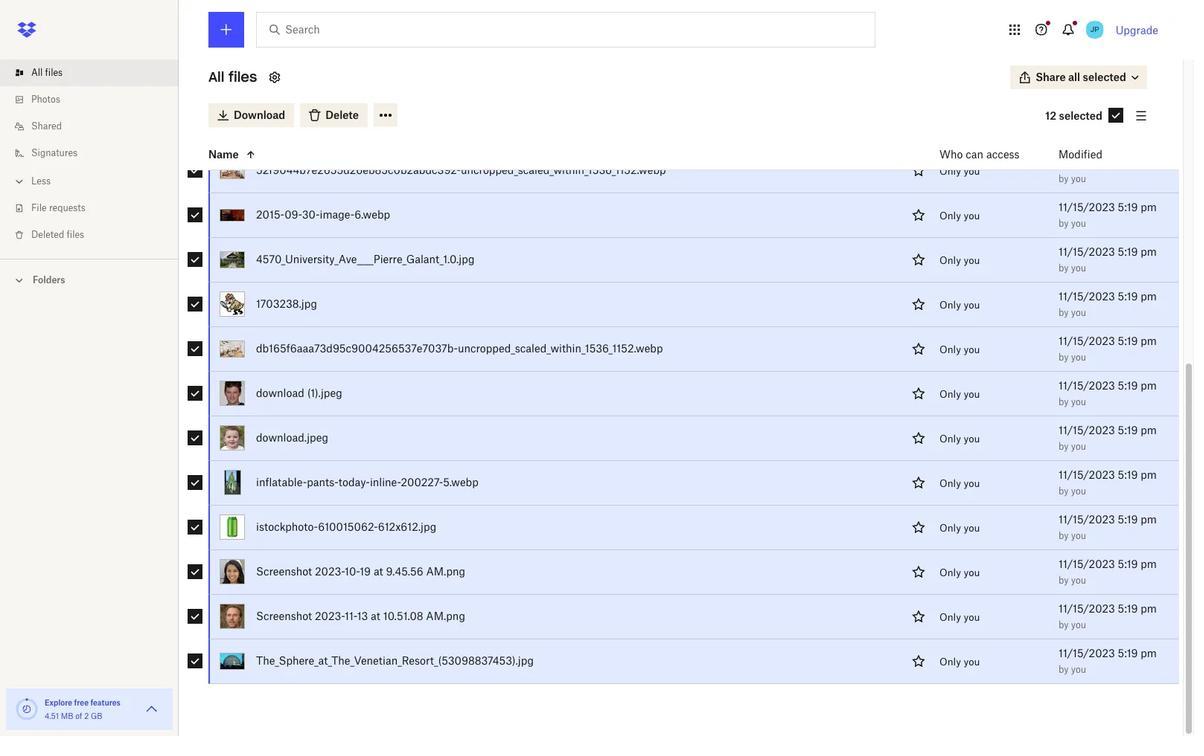 Task type: vqa. For each thing, say whether or not it's contained in the screenshot.
QUOTA USAGE progress bar on the left
no



Task type: locate. For each thing, give the bounding box(es) containing it.
7 pm from the top
[[1141, 424, 1157, 437]]

11 only from the top
[[939, 612, 961, 624]]

0 vertical spatial at
[[374, 566, 383, 578]]

pm for istockphoto-610015062-612x612.jpg
[[1141, 514, 1157, 526]]

only you button inside name 1703238.jpg, modified 11/15/2023 5:19 pm, element
[[939, 300, 980, 311]]

5 by from the top
[[1059, 352, 1069, 363]]

5:19 for istockphoto-610015062-612x612.jpg
[[1118, 514, 1138, 526]]

10 11/15/2023 from the top
[[1059, 558, 1115, 571]]

2023- left 19
[[315, 566, 345, 578]]

5:19
[[1118, 156, 1138, 169], [1118, 201, 1138, 214], [1118, 246, 1138, 258], [1118, 290, 1138, 303], [1118, 335, 1138, 348], [1118, 380, 1138, 392], [1118, 424, 1138, 437], [1118, 469, 1138, 482], [1118, 514, 1138, 526], [1118, 558, 1138, 571], [1118, 603, 1138, 616], [1118, 648, 1138, 660]]

11 only you button from the top
[[939, 612, 980, 624]]

files
[[45, 67, 63, 78], [228, 68, 257, 86], [67, 229, 84, 240]]

all files link
[[12, 60, 179, 86]]

11/15/2023 5:19 pm by you inside the name download (1).jpeg, modified 11/15/2023 5:19 pm, element
[[1059, 380, 1157, 408]]

11/15/2023 5:19 pm by you for 2015-09-30-image-6.webp
[[1059, 201, 1157, 229]]

11/15/2023 inside "element"
[[1059, 335, 1115, 348]]

11/15/2023 5:19 pm by you inside name inflatable-pants-today-inline-200227-5.webp, modified 11/15/2023 5:19 pm, element
[[1059, 469, 1157, 497]]

explore
[[45, 699, 72, 708]]

12 pm from the top
[[1141, 648, 1157, 660]]

11/15/2023 5:19 pm by you inside name the_sphere_at_the_venetian_resort_(53098837453).jpg, modified 11/15/2023 5:19 pm, element
[[1059, 648, 1157, 676]]

7 11/15/2023 from the top
[[1059, 424, 1115, 437]]

11/15/2023
[[1059, 156, 1115, 169], [1059, 201, 1115, 214], [1059, 246, 1115, 258], [1059, 290, 1115, 303], [1059, 335, 1115, 348], [1059, 380, 1115, 392], [1059, 424, 1115, 437], [1059, 469, 1115, 482], [1059, 514, 1115, 526], [1059, 558, 1115, 571], [1059, 603, 1115, 616], [1059, 648, 1115, 660]]

add to starred image for db165f6aaa73d95c9004256537e7037b-uncropped_scaled_within_1536_1152.webp
[[910, 340, 928, 358]]

istockphoto-610015062-612x612.jpg
[[256, 521, 436, 534]]

screenshot right /screenshot 2023-11-13 at 10.51.08 am.png icon
[[256, 610, 312, 623]]

7 11/15/2023 5:19 pm by you from the top
[[1059, 424, 1157, 453]]

6 only you button from the top
[[939, 389, 980, 401]]

8 only you from the top
[[939, 478, 980, 490]]

name 2015-09-30-image-6.webp, modified 11/15/2023 5:19 pm, element
[[176, 193, 1179, 238]]

1 only from the top
[[939, 166, 961, 177]]

5 add to starred image from the top
[[910, 430, 928, 447]]

7 only you from the top
[[939, 434, 980, 445]]

add to starred image inside name db165f6aaa73d95c9004256537e7037b-uncropped_scaled_within_1536_1152.webp, modified 11/15/2023 5:19 pm, "element"
[[910, 340, 928, 358]]

gb
[[91, 712, 102, 721]]

1 horizontal spatial all
[[208, 68, 224, 86]]

9 by from the top
[[1059, 531, 1069, 542]]

6 11/15/2023 5:19 pm by you from the top
[[1059, 380, 1157, 408]]

files for deleted files link
[[67, 229, 84, 240]]

0 vertical spatial selected
[[1083, 71, 1126, 83]]

10.51.08
[[383, 610, 423, 623]]

3 11/15/2023 5:19 pm by you from the top
[[1059, 246, 1157, 274]]

3 add to starred image from the top
[[910, 296, 928, 313]]

10 by from the top
[[1059, 575, 1069, 587]]

only you for istockphoto-610015062-612x612.jpg
[[939, 523, 980, 535]]

3 by from the top
[[1059, 263, 1069, 274]]

only you button inside the name download (1).jpeg, modified 11/15/2023 5:19 pm, element
[[939, 389, 980, 401]]

only you for the_sphere_at_the_venetian_resort_(53098837453).jpg
[[939, 657, 980, 669]]

2 only you button from the top
[[939, 210, 980, 222]]

11 11/15/2023 from the top
[[1059, 603, 1115, 616]]

Search in folder "Dropbox" text field
[[285, 22, 844, 38]]

by for download.jpeg
[[1059, 441, 1069, 453]]

11/15/2023 5:19 pm by you inside name 1703238.jpg, modified 11/15/2023 5:19 pm, element
[[1059, 290, 1157, 319]]

by inside name 1703238.jpg, modified 11/15/2023 5:19 pm, element
[[1059, 307, 1069, 319]]

name screenshot 2023-11-13 at 10.51.08 am.png, modified 11/15/2023 5:19 pm, element
[[176, 595, 1179, 640]]

9 only you from the top
[[939, 523, 980, 535]]

only inside name inflatable-pants-today-inline-200227-5.webp, modified 11/15/2023 5:19 pm, element
[[939, 478, 961, 490]]

0 horizontal spatial all
[[31, 67, 43, 78]]

9 11/15/2023 5:19 pm by you from the top
[[1059, 514, 1157, 542]]

1 vertical spatial at
[[371, 610, 380, 623]]

2 2023- from the top
[[315, 610, 345, 623]]

2 11/15/2023 5:19 pm by you from the top
[[1059, 201, 1157, 229]]

10 only you from the top
[[939, 568, 980, 579]]

3 pm from the top
[[1141, 246, 1157, 258]]

6 5:19 from the top
[[1118, 380, 1138, 392]]

3 only you button from the top
[[939, 255, 980, 267]]

2 only you from the top
[[939, 210, 980, 222]]

the_sphere_at_the_venetian_resort_(53098837453).jpg
[[256, 655, 534, 668]]

only you button for 1703238.jpg
[[939, 300, 980, 311]]

screenshot 2023-11-13 at 10.51.08 am.png
[[256, 610, 465, 623]]

1 vertical spatial 2023-
[[315, 610, 345, 623]]

3 only from the top
[[939, 255, 961, 267]]

0 vertical spatial uncropped_scaled_within_1536_1152.webp
[[461, 164, 666, 176]]

9 5:19 from the top
[[1118, 514, 1138, 526]]

add to starred image inside name download.jpeg, modified 11/15/2023 5:19 pm, element
[[910, 430, 928, 447]]

pm for screenshot 2023-10-19 at 9.45.56 am.png
[[1141, 558, 1157, 571]]

only inside the name download (1).jpeg, modified 11/15/2023 5:19 pm, element
[[939, 389, 961, 401]]

only for db165f6aaa73d95c9004256537e7037b-uncropped_scaled_within_1536_1152.webp
[[939, 344, 961, 356]]

image-
[[320, 208, 355, 221]]

2023- for 10-
[[315, 566, 345, 578]]

0 horizontal spatial all files
[[31, 67, 63, 78]]

pm inside "element"
[[1141, 335, 1157, 348]]

by for the_sphere_at_the_venetian_resort_(53098837453).jpg
[[1059, 665, 1069, 676]]

folder settings image
[[266, 68, 284, 86]]

by inside name 2015-09-30-image-6.webp, modified 11/15/2023 5:19 pm, element
[[1059, 218, 1069, 229]]

5:19 inside 'element'
[[1118, 156, 1138, 169]]

only inside name 2015-09-30-image-6.webp, modified 11/15/2023 5:19 pm, element
[[939, 210, 961, 222]]

11/15/2023 for download.jpeg
[[1059, 424, 1115, 437]]

1 screenshot from the top
[[256, 566, 312, 578]]

table containing name
[[176, 120, 1179, 685]]

5:19 for 4570_university_ave____pierre_galant_1.0.jpg
[[1118, 246, 1138, 258]]

folders
[[33, 275, 65, 286]]

4570_university_ave____pierre_galant_1.0.jpg
[[256, 253, 475, 266]]

11/15/2023 inside 'element'
[[1059, 156, 1115, 169]]

/istockphoto 610015062 612x612.jpg image
[[220, 515, 245, 540]]

10 5:19 from the top
[[1118, 558, 1138, 571]]

files up the "photos"
[[45, 67, 63, 78]]

1 vertical spatial uncropped_scaled_within_1536_1152.webp
[[458, 342, 663, 355]]

download.jpeg link
[[256, 430, 328, 447]]

2 pm from the top
[[1141, 201, 1157, 214]]

at right the '13'
[[371, 610, 380, 623]]

add to starred image
[[910, 162, 928, 179], [910, 251, 928, 269], [910, 296, 928, 313], [910, 340, 928, 358], [910, 430, 928, 447], [910, 474, 928, 492]]

only you inside name istockphoto-610015062-612x612.jpg, modified 11/15/2023 5:19 pm, element
[[939, 523, 980, 535]]

by inside name download.jpeg, modified 11/15/2023 5:19 pm, element
[[1059, 441, 1069, 453]]

add to starred image for 1703238.jpg
[[910, 296, 928, 313]]

at for 9.45.56
[[374, 566, 383, 578]]

only you for 1703238.jpg
[[939, 300, 980, 311]]

2023-
[[315, 566, 345, 578], [315, 610, 345, 623]]

3 only you from the top
[[939, 255, 980, 267]]

all up download button in the left top of the page
[[208, 68, 224, 86]]

8 5:19 from the top
[[1118, 469, 1138, 482]]

1 only you from the top
[[939, 166, 980, 177]]

only you button inside name screenshot 2023-11-13 at 10.51.08 am.png, modified 11/15/2023 5:19 pm, element
[[939, 612, 980, 624]]

by for download (1).jpeg
[[1059, 397, 1069, 408]]

8 only from the top
[[939, 478, 961, 490]]

10 only you button from the top
[[939, 568, 980, 579]]

2015-09-30-image-6.webp link
[[256, 206, 390, 224]]

6 11/15/2023 from the top
[[1059, 380, 1115, 392]]

1 add to starred image from the top
[[910, 162, 928, 179]]

files left "folder settings" image
[[228, 68, 257, 86]]

2 only from the top
[[939, 210, 961, 222]]

only you button
[[939, 166, 980, 177], [939, 210, 980, 222], [939, 255, 980, 267], [939, 300, 980, 311], [939, 344, 980, 356], [939, 389, 980, 401], [939, 434, 980, 445], [939, 478, 980, 490], [939, 523, 980, 535], [939, 568, 980, 579], [939, 612, 980, 624], [939, 657, 980, 669]]

5:19 for screenshot 2023-10-19 at 9.45.56 am.png
[[1118, 558, 1138, 571]]

4 by from the top
[[1059, 307, 1069, 319]]

5 11/15/2023 from the top
[[1059, 335, 1115, 348]]

11 11/15/2023 5:19 pm by you from the top
[[1059, 603, 1157, 631]]

11 pm from the top
[[1141, 603, 1157, 616]]

features
[[90, 699, 121, 708]]

only you button inside the name screenshot 2023-10-19 at 9.45.56 am.png, modified 11/15/2023 5:19 pm, element
[[939, 568, 980, 579]]

only inside name db165f6aaa73d95c9004256537e7037b-uncropped_scaled_within_1536_1152.webp, modified 11/15/2023 5:19 pm, "element"
[[939, 344, 961, 356]]

11/15/2023 5:19 pm by you inside name istockphoto-610015062-612x612.jpg, modified 11/15/2023 5:19 pm, element
[[1059, 514, 1157, 542]]

at right 19
[[374, 566, 383, 578]]

4 11/15/2023 from the top
[[1059, 290, 1115, 303]]

selected right the 12
[[1059, 110, 1102, 122]]

12 only you button from the top
[[939, 657, 980, 669]]

only you for screenshot 2023-10-19 at 9.45.56 am.png
[[939, 568, 980, 579]]

download (1).jpeg
[[256, 387, 342, 400]]

at
[[374, 566, 383, 578], [371, 610, 380, 623]]

6 only from the top
[[939, 389, 961, 401]]

1 11/15/2023 from the top
[[1059, 156, 1115, 169]]

only you button for screenshot 2023-11-13 at 10.51.08 am.png
[[939, 612, 980, 624]]

you
[[964, 166, 980, 177], [1071, 173, 1086, 185], [964, 210, 980, 222], [1071, 218, 1086, 229], [964, 255, 980, 267], [1071, 263, 1086, 274], [964, 300, 980, 311], [1071, 307, 1086, 319], [964, 344, 980, 356], [1071, 352, 1086, 363], [964, 389, 980, 401], [1071, 397, 1086, 408], [964, 434, 980, 445], [1071, 441, 1086, 453], [964, 478, 980, 490], [1071, 486, 1086, 497], [964, 523, 980, 535], [1071, 531, 1086, 542], [964, 568, 980, 579], [1071, 575, 1086, 587], [964, 612, 980, 624], [1071, 620, 1086, 631], [964, 657, 980, 669], [1071, 665, 1086, 676]]

all up the "photos"
[[31, 67, 43, 78]]

only you inside the name screenshot 2023-10-19 at 9.45.56 am.png, modified 11/15/2023 5:19 pm, element
[[939, 568, 980, 579]]

by inside the name download (1).jpeg, modified 11/15/2023 5:19 pm, element
[[1059, 397, 1069, 408]]

2023- left the '13'
[[315, 610, 345, 623]]

pm for 1703238.jpg
[[1141, 290, 1157, 303]]

only inside name istockphoto-610015062-612x612.jpg, modified 11/15/2023 5:19 pm, element
[[939, 523, 961, 535]]

/download (1).jpeg image
[[220, 381, 245, 406]]

3 11/15/2023 from the top
[[1059, 246, 1115, 258]]

jp
[[1090, 25, 1099, 34]]

5 5:19 from the top
[[1118, 335, 1138, 348]]

11/15/2023 5:19 pm by you inside name download.jpeg, modified 11/15/2023 5:19 pm, element
[[1059, 424, 1157, 453]]

5:19 inside "element"
[[1118, 335, 1138, 348]]

add to starred image inside name 52f9044b7e2655d26eb85c0b2abdc392-uncropped_scaled_within_1536_1152.webp, modified 11/15/2023 5:19 pm, 'element'
[[910, 162, 928, 179]]

11/15/2023 for 4570_university_ave____pierre_galant_1.0.jpg
[[1059, 246, 1115, 258]]

only you inside name inflatable-pants-today-inline-200227-5.webp, modified 11/15/2023 5:19 pm, element
[[939, 478, 980, 490]]

2 am.png from the top
[[426, 610, 465, 623]]

only you inside name 52f9044b7e2655d26eb85c0b2abdc392-uncropped_scaled_within_1536_1152.webp, modified 11/15/2023 5:19 pm, 'element'
[[939, 166, 980, 177]]

selected inside share all selected popup button
[[1083, 71, 1126, 83]]

all inside list item
[[31, 67, 43, 78]]

by inside name 52f9044b7e2655d26eb85c0b2abdc392-uncropped_scaled_within_1536_1152.webp, modified 11/15/2023 5:19 pm, 'element'
[[1059, 173, 1069, 185]]

1 vertical spatial selected
[[1059, 110, 1102, 122]]

selected
[[1083, 71, 1126, 83], [1059, 110, 1102, 122]]

only you button inside name istockphoto-610015062-612x612.jpg, modified 11/15/2023 5:19 pm, element
[[939, 523, 980, 535]]

4 only you button from the top
[[939, 300, 980, 311]]

am.png right 10.51.08
[[426, 610, 465, 623]]

only you for 2015-09-30-image-6.webp
[[939, 210, 980, 222]]

2 add to starred image from the top
[[910, 251, 928, 269]]

12 5:19 from the top
[[1118, 648, 1138, 660]]

11/15/2023 for inflatable-pants-today-inline-200227-5.webp
[[1059, 469, 1115, 482]]

4 add to starred image from the top
[[910, 340, 928, 358]]

am.png right 9.45.56
[[426, 566, 465, 578]]

istockphoto-
[[256, 521, 318, 534]]

1 by from the top
[[1059, 173, 1069, 185]]

2023- for 11-
[[315, 610, 345, 623]]

19
[[360, 566, 371, 578]]

1 2023- from the top
[[315, 566, 345, 578]]

uncropped_scaled_within_1536_1152.webp inside "element"
[[458, 342, 663, 355]]

screenshot 2023-11-13 at 10.51.08 am.png link
[[256, 608, 465, 626]]

only you inside name 4570_university_ave____pierre_galant_1.0.jpg, modified 11/15/2023 5:19 pm, element
[[939, 255, 980, 267]]

add to starred image inside name inflatable-pants-today-inline-200227-5.webp, modified 11/15/2023 5:19 pm, element
[[910, 474, 928, 492]]

12 by from the top
[[1059, 665, 1069, 676]]

1 vertical spatial am.png
[[426, 610, 465, 623]]

1 5:19 from the top
[[1118, 156, 1138, 169]]

11/15/2023 5:19 pm by you for 4570_university_ave____pierre_galant_1.0.jpg
[[1059, 246, 1157, 274]]

9 pm from the top
[[1141, 514, 1157, 526]]

screenshot inside screenshot 2023-11-13 at 10.51.08 am.png link
[[256, 610, 312, 623]]

delete button
[[300, 103, 368, 127]]

table
[[176, 120, 1179, 685]]

2 5:19 from the top
[[1118, 201, 1138, 214]]

12 only you from the top
[[939, 657, 980, 669]]

8 by from the top
[[1059, 486, 1069, 497]]

only you button inside name download.jpeg, modified 11/15/2023 5:19 pm, element
[[939, 434, 980, 445]]

modified button
[[1059, 146, 1141, 164]]

9.45.56
[[386, 566, 423, 578]]

/the_sphere_at_the_venetian_resort_(53098837453).jpg image
[[220, 653, 245, 670]]

by inside name db165f6aaa73d95c9004256537e7037b-uncropped_scaled_within_1536_1152.webp, modified 11/15/2023 5:19 pm, "element"
[[1059, 352, 1069, 363]]

1 horizontal spatial files
[[67, 229, 84, 240]]

7 5:19 from the top
[[1118, 424, 1138, 437]]

by for 1703238.jpg
[[1059, 307, 1069, 319]]

only you inside name db165f6aaa73d95c9004256537e7037b-uncropped_scaled_within_1536_1152.webp, modified 11/15/2023 5:19 pm, "element"
[[939, 344, 980, 356]]

only inside name download.jpeg, modified 11/15/2023 5:19 pm, element
[[939, 434, 961, 445]]

download button
[[208, 103, 294, 127]]

at for 10.51.08
[[371, 610, 380, 623]]

all
[[31, 67, 43, 78], [208, 68, 224, 86]]

11/15/2023 5:19 pm by you
[[1059, 156, 1157, 185], [1059, 201, 1157, 229], [1059, 246, 1157, 274], [1059, 290, 1157, 319], [1059, 335, 1157, 363], [1059, 380, 1157, 408], [1059, 424, 1157, 453], [1059, 469, 1157, 497], [1059, 514, 1157, 542], [1059, 558, 1157, 587], [1059, 603, 1157, 631], [1059, 648, 1157, 676]]

only inside name 52f9044b7e2655d26eb85c0b2abdc392-uncropped_scaled_within_1536_1152.webp, modified 11/15/2023 5:19 pm, 'element'
[[939, 166, 961, 177]]

signatures link
[[12, 140, 179, 167]]

only you button for download.jpeg
[[939, 434, 980, 445]]

inflatable-pants-today-inline-200227-5.webp
[[256, 476, 478, 489]]

11/15/2023 for screenshot 2023-10-19 at 9.45.56 am.png
[[1059, 558, 1115, 571]]

name 52f9044b7e2655d26eb85c0b2abdc392-uncropped_scaled_within_1536_1152.webp, modified 11/15/2023 5:19 pm, element
[[176, 149, 1179, 193]]

by for screenshot 2023-11-13 at 10.51.08 am.png
[[1059, 620, 1069, 631]]

6 by from the top
[[1059, 397, 1069, 408]]

only you button for istockphoto-610015062-612x612.jpg
[[939, 523, 980, 535]]

10 11/15/2023 5:19 pm by you from the top
[[1059, 558, 1157, 587]]

2 by from the top
[[1059, 218, 1069, 229]]

selected right all
[[1083, 71, 1126, 83]]

uncropped_scaled_within_1536_1152.webp
[[461, 164, 666, 176], [458, 342, 663, 355]]

list
[[0, 51, 179, 259]]

only for 52f9044b7e2655d26eb85c0b2abdc392-uncropped_scaled_within_1536_1152.webp
[[939, 166, 961, 177]]

2 11/15/2023 from the top
[[1059, 201, 1115, 214]]

11 by from the top
[[1059, 620, 1069, 631]]

name download (1).jpeg, modified 11/15/2023 5:19 pm, element
[[176, 372, 1179, 417]]

only you inside name 2015-09-30-image-6.webp, modified 11/15/2023 5:19 pm, element
[[939, 210, 980, 222]]

3 add to starred image from the top
[[910, 519, 928, 537]]

all files
[[31, 67, 63, 78], [208, 68, 257, 86]]

1 add to starred image from the top
[[910, 206, 928, 224]]

files right deleted
[[67, 229, 84, 240]]

12 11/15/2023 5:19 pm by you from the top
[[1059, 648, 1157, 676]]

9 only you button from the top
[[939, 523, 980, 535]]

istockphoto-610015062-612x612.jpg link
[[256, 519, 436, 537]]

only you button inside name inflatable-pants-today-inline-200227-5.webp, modified 11/15/2023 5:19 pm, element
[[939, 478, 980, 490]]

add to starred image
[[910, 206, 928, 224], [910, 385, 928, 403], [910, 519, 928, 537], [910, 564, 928, 581], [910, 608, 928, 626], [910, 653, 928, 671]]

1 pm from the top
[[1141, 156, 1157, 169]]

by inside name istockphoto-610015062-612x612.jpg, modified 11/15/2023 5:19 pm, element
[[1059, 531, 1069, 542]]

8 11/15/2023 from the top
[[1059, 469, 1115, 482]]

name download.jpeg, modified 11/15/2023 5:19 pm, element
[[176, 417, 1179, 461]]

only inside name 1703238.jpg, modified 11/15/2023 5:19 pm, element
[[939, 300, 961, 311]]

5 11/15/2023 5:19 pm by you from the top
[[1059, 335, 1157, 363]]

screenshot down istockphoto-
[[256, 566, 312, 578]]

only you button for screenshot 2023-10-19 at 9.45.56 am.png
[[939, 568, 980, 579]]

by inside name 4570_university_ave____pierre_galant_1.0.jpg, modified 11/15/2023 5:19 pm, element
[[1059, 263, 1069, 274]]

1 vertical spatial screenshot
[[256, 610, 312, 623]]

download (1).jpeg link
[[256, 385, 342, 403]]

add to starred image for 612x612.jpg
[[910, 519, 928, 537]]

by inside name inflatable-pants-today-inline-200227-5.webp, modified 11/15/2023 5:19 pm, element
[[1059, 486, 1069, 497]]

all files up the "photos"
[[31, 67, 63, 78]]

uncropped_scaled_within_1536_1152.webp inside "link"
[[461, 164, 666, 176]]

only for 4570_university_ave____pierre_galant_1.0.jpg
[[939, 255, 961, 267]]

screenshot
[[256, 566, 312, 578], [256, 610, 312, 623]]

1 only you button from the top
[[939, 166, 980, 177]]

name the_sphere_at_the_venetian_resort_(53098837453).jpg, modified 11/15/2023 5:19 pm, element
[[176, 640, 1179, 685]]

by
[[1059, 173, 1069, 185], [1059, 218, 1069, 229], [1059, 263, 1069, 274], [1059, 307, 1069, 319], [1059, 352, 1069, 363], [1059, 397, 1069, 408], [1059, 441, 1069, 453], [1059, 486, 1069, 497], [1059, 531, 1069, 542], [1059, 575, 1069, 587], [1059, 620, 1069, 631], [1059, 665, 1069, 676]]

only you button inside name db165f6aaa73d95c9004256537e7037b-uncropped_scaled_within_1536_1152.webp, modified 11/15/2023 5:19 pm, "element"
[[939, 344, 980, 356]]

only for istockphoto-610015062-612x612.jpg
[[939, 523, 961, 535]]

only inside name the_sphere_at_the_venetian_resort_(53098837453).jpg, modified 11/15/2023 5:19 pm, element
[[939, 657, 961, 669]]

7 only from the top
[[939, 434, 961, 445]]

1703238.jpg link
[[256, 296, 317, 313]]

5 only you from the top
[[939, 344, 980, 356]]

/4570_university_ave____pierre_galant_1.0.jpg image
[[220, 251, 245, 268]]

the_sphere_at_the_venetian_resort_(53098837453).jpg link
[[256, 653, 534, 671]]

5:19 for download.jpeg
[[1118, 424, 1138, 437]]

5:19 for the_sphere_at_the_venetian_resort_(53098837453).jpg
[[1118, 648, 1138, 660]]

11/15/2023 5:19 pm by you inside name 4570_university_ave____pierre_galant_1.0.jpg, modified 11/15/2023 5:19 pm, element
[[1059, 246, 1157, 274]]

of
[[75, 712, 82, 721]]

5:19 for download (1).jpeg
[[1118, 380, 1138, 392]]

screenshot 2023-10-19 at 9.45.56 am.png
[[256, 566, 465, 578]]

only inside name 4570_university_ave____pierre_galant_1.0.jpg, modified 11/15/2023 5:19 pm, element
[[939, 255, 961, 267]]

pm for 4570_university_ave____pierre_galant_1.0.jpg
[[1141, 246, 1157, 258]]

11/15/2023 for download (1).jpeg
[[1059, 380, 1115, 392]]

who
[[939, 149, 963, 161]]

0 vertical spatial 2023-
[[315, 566, 345, 578]]

by inside name the_sphere_at_the_venetian_resort_(53098837453).jpg, modified 11/15/2023 5:19 pm, element
[[1059, 665, 1069, 676]]

0 vertical spatial screenshot
[[256, 566, 312, 578]]

only you inside name the_sphere_at_the_venetian_resort_(53098837453).jpg, modified 11/15/2023 5:19 pm, element
[[939, 657, 980, 669]]

files inside list item
[[45, 67, 63, 78]]

modified
[[1059, 149, 1102, 161]]

11/15/2023 5:19 pm by you inside name 52f9044b7e2655d26eb85c0b2abdc392-uncropped_scaled_within_1536_1152.webp, modified 11/15/2023 5:19 pm, 'element'
[[1059, 156, 1157, 185]]

shared link
[[12, 113, 179, 140]]

only you inside the name download (1).jpeg, modified 11/15/2023 5:19 pm, element
[[939, 389, 980, 401]]

11/15/2023 5:19 pm by you inside name screenshot 2023-11-13 at 10.51.08 am.png, modified 11/15/2023 5:19 pm, element
[[1059, 603, 1157, 631]]

inflatable-
[[256, 476, 307, 489]]

pm inside 'element'
[[1141, 156, 1157, 169]]

add to starred image inside the name screenshot 2023-10-19 at 9.45.56 am.png, modified 11/15/2023 5:19 pm, element
[[910, 564, 928, 581]]

13
[[357, 610, 368, 623]]

12 11/15/2023 from the top
[[1059, 648, 1115, 660]]

11/15/2023 5:19 pm by you for inflatable-pants-today-inline-200227-5.webp
[[1059, 469, 1157, 497]]

5 pm from the top
[[1141, 335, 1157, 348]]

all files left "folder settings" image
[[208, 68, 257, 86]]

file requests link
[[12, 195, 179, 222]]

4 11/15/2023 5:19 pm by you from the top
[[1059, 290, 1157, 319]]

only you button inside name 2015-09-30-image-6.webp, modified 11/15/2023 5:19 pm, element
[[939, 210, 980, 222]]

11/15/2023 5:19 pm by you inside name db165f6aaa73d95c9004256537e7037b-uncropped_scaled_within_1536_1152.webp, modified 11/15/2023 5:19 pm, "element"
[[1059, 335, 1157, 363]]

only you inside name screenshot 2023-11-13 at 10.51.08 am.png, modified 11/15/2023 5:19 pm, element
[[939, 612, 980, 624]]

name button
[[208, 146, 903, 164]]

9 11/15/2023 from the top
[[1059, 514, 1115, 526]]

only you button inside name the_sphere_at_the_venetian_resort_(53098837453).jpg, modified 11/15/2023 5:19 pm, element
[[939, 657, 980, 669]]

name 4570_university_ave____pierre_galant_1.0.jpg, modified 11/15/2023 5:19 pm, element
[[176, 238, 1179, 283]]

only inside name screenshot 2023-11-13 at 10.51.08 am.png, modified 11/15/2023 5:19 pm, element
[[939, 612, 961, 624]]

4 only you from the top
[[939, 300, 980, 311]]

/52f9044b7e2655d26eb85c0b2abdc392 uncropped_scaled_within_1536_1152.webp image
[[220, 162, 245, 179]]

11/15/2023 5:19 pm by you inside name 2015-09-30-image-6.webp, modified 11/15/2023 5:19 pm, element
[[1059, 201, 1157, 229]]

screenshot inside screenshot 2023-10-19 at 9.45.56 am.png link
[[256, 566, 312, 578]]

8 only you button from the top
[[939, 478, 980, 490]]

5 add to starred image from the top
[[910, 608, 928, 626]]

add to starred image inside name istockphoto-610015062-612x612.jpg, modified 11/15/2023 5:19 pm, element
[[910, 519, 928, 537]]

/db165f6aaa73d95c9004256537e7037b uncropped_scaled_within_1536_1152.webp image
[[220, 341, 245, 358]]

only you for download (1).jpeg
[[939, 389, 980, 401]]

only you for 52f9044b7e2655d26eb85c0b2abdc392-uncropped_scaled_within_1536_1152.webp
[[939, 166, 980, 177]]

7 by from the top
[[1059, 441, 1069, 453]]

only you inside name 1703238.jpg, modified 11/15/2023 5:19 pm, element
[[939, 300, 980, 311]]

add to starred image inside name 2015-09-30-image-6.webp, modified 11/15/2023 5:19 pm, element
[[910, 206, 928, 224]]

/1703238.jpg image
[[220, 292, 245, 317]]

add to starred image for 4570_university_ave____pierre_galant_1.0.jpg
[[910, 251, 928, 269]]

5:19 for inflatable-pants-today-inline-200227-5.webp
[[1118, 469, 1138, 482]]

5 only you button from the top
[[939, 344, 980, 356]]

12 only from the top
[[939, 657, 961, 669]]

pm for 2015-09-30-image-6.webp
[[1141, 201, 1157, 214]]

deleted
[[31, 229, 64, 240]]

0 horizontal spatial files
[[45, 67, 63, 78]]

0 vertical spatial am.png
[[426, 566, 465, 578]]

10 only from the top
[[939, 568, 961, 579]]

only inside the name screenshot 2023-10-19 at 9.45.56 am.png, modified 11/15/2023 5:19 pm, element
[[939, 568, 961, 579]]

only you button inside name 4570_university_ave____pierre_galant_1.0.jpg, modified 11/15/2023 5:19 pm, element
[[939, 255, 980, 267]]

only for download (1).jpeg
[[939, 389, 961, 401]]

by inside the name screenshot 2023-10-19 at 9.45.56 am.png, modified 11/15/2023 5:19 pm, element
[[1059, 575, 1069, 587]]

inline-
[[370, 476, 401, 489]]

11 only you from the top
[[939, 612, 980, 624]]

am.png
[[426, 566, 465, 578], [426, 610, 465, 623]]

11/15/2023 5:19 pm by you inside the name screenshot 2023-10-19 at 9.45.56 am.png, modified 11/15/2023 5:19 pm, element
[[1059, 558, 1157, 587]]

add to starred image inside name 4570_university_ave____pierre_galant_1.0.jpg, modified 11/15/2023 5:19 pm, element
[[910, 251, 928, 269]]

only you button inside name 52f9044b7e2655d26eb85c0b2abdc392-uncropped_scaled_within_1536_1152.webp, modified 11/15/2023 5:19 pm, 'element'
[[939, 166, 980, 177]]

6 add to starred image from the top
[[910, 474, 928, 492]]

only you
[[939, 166, 980, 177], [939, 210, 980, 222], [939, 255, 980, 267], [939, 300, 980, 311], [939, 344, 980, 356], [939, 389, 980, 401], [939, 434, 980, 445], [939, 478, 980, 490], [939, 523, 980, 535], [939, 568, 980, 579], [939, 612, 980, 624], [939, 657, 980, 669]]

by inside name screenshot 2023-11-13 at 10.51.08 am.png, modified 11/15/2023 5:19 pm, element
[[1059, 620, 1069, 631]]

file
[[31, 202, 47, 214]]

only
[[939, 166, 961, 177], [939, 210, 961, 222], [939, 255, 961, 267], [939, 300, 961, 311], [939, 344, 961, 356], [939, 389, 961, 401], [939, 434, 961, 445], [939, 478, 961, 490], [939, 523, 961, 535], [939, 568, 961, 579], [939, 612, 961, 624], [939, 657, 961, 669]]

download
[[234, 109, 285, 121]]

4 only from the top
[[939, 300, 961, 311]]

5:19 for db165f6aaa73d95c9004256537e7037b-uncropped_scaled_within_1536_1152.webp
[[1118, 335, 1138, 348]]

only you button for 52f9044b7e2655d26eb85c0b2abdc392-uncropped_scaled_within_1536_1152.webp
[[939, 166, 980, 177]]

only you inside name download.jpeg, modified 11/15/2023 5:19 pm, element
[[939, 434, 980, 445]]

2 screenshot from the top
[[256, 610, 312, 623]]

by for 52f9044b7e2655d26eb85c0b2abdc392-uncropped_scaled_within_1536_1152.webp
[[1059, 173, 1069, 185]]

3 5:19 from the top
[[1118, 246, 1138, 258]]



Task type: describe. For each thing, give the bounding box(es) containing it.
52f9044b7e2655d26eb85c0b2abdc392-uncropped_scaled_within_1536_1152.webp link
[[256, 162, 666, 179]]

only you for 4570_university_ave____pierre_galant_1.0.jpg
[[939, 255, 980, 267]]

name inflatable-pants-today-inline-200227-5.webp, modified 11/15/2023 5:19 pm, element
[[176, 461, 1179, 506]]

delete
[[325, 109, 359, 121]]

11/15/2023 5:19 pm by you for istockphoto-610015062-612x612.jpg
[[1059, 514, 1157, 542]]

list containing all files
[[0, 51, 179, 259]]

only for inflatable-pants-today-inline-200227-5.webp
[[939, 478, 961, 490]]

all files inside list item
[[31, 67, 63, 78]]

name
[[208, 149, 239, 161]]

5.webp
[[443, 476, 478, 489]]

name istockphoto-610015062-612x612.jpg, modified 11/15/2023 5:19 pm, element
[[176, 506, 1179, 551]]

screenshot for screenshot 2023-11-13 at 10.51.08 am.png
[[256, 610, 312, 623]]

add to starred image for 30-
[[910, 206, 928, 224]]

pants-
[[307, 476, 339, 489]]

deleted files link
[[12, 222, 179, 249]]

pm for inflatable-pants-today-inline-200227-5.webp
[[1141, 469, 1157, 482]]

/screenshot 2023-11-13 at 10.51.08 am.png image
[[220, 604, 245, 630]]

file requests
[[31, 202, 85, 214]]

11-
[[345, 610, 357, 623]]

09-
[[284, 208, 302, 221]]

photos link
[[12, 86, 179, 113]]

2015-
[[256, 208, 285, 221]]

11/15/2023 5:19 pm by you for db165f6aaa73d95c9004256537e7037b-uncropped_scaled_within_1536_1152.webp
[[1059, 335, 1157, 363]]

requests
[[49, 202, 85, 214]]

mb
[[61, 712, 73, 721]]

free
[[74, 699, 89, 708]]

only you button for 2015-09-30-image-6.webp
[[939, 210, 980, 222]]

2
[[84, 712, 89, 721]]

only you for download.jpeg
[[939, 434, 980, 445]]

only for the_sphere_at_the_venetian_resort_(53098837453).jpg
[[939, 657, 961, 669]]

pm for 52f9044b7e2655d26eb85c0b2abdc392-uncropped_scaled_within_1536_1152.webp
[[1141, 156, 1157, 169]]

db165f6aaa73d95c9004256537e7037b-uncropped_scaled_within_1536_1152.webp link
[[256, 340, 663, 358]]

quota usage element
[[15, 698, 39, 722]]

11/15/2023 5:19 pm by you for 52f9044b7e2655d26eb85c0b2abdc392-uncropped_scaled_within_1536_1152.webp
[[1059, 156, 1157, 185]]

200227-
[[401, 476, 443, 489]]

share all selected button
[[1010, 66, 1147, 89]]

download.jpeg
[[256, 432, 328, 444]]

12
[[1045, 110, 1056, 122]]

52f9044b7e2655d26eb85c0b2abdc392-uncropped_scaled_within_1536_1152.webp
[[256, 164, 666, 176]]

(1).jpeg
[[307, 387, 342, 400]]

11/15/2023 for the_sphere_at_the_venetian_resort_(53098837453).jpg
[[1059, 648, 1115, 660]]

can
[[966, 149, 983, 161]]

/download.jpeg image
[[220, 426, 245, 451]]

12 selected
[[1045, 110, 1102, 122]]

6 add to starred image from the top
[[910, 653, 928, 671]]

11/15/2023 for 2015-09-30-image-6.webp
[[1059, 201, 1115, 214]]

pm for the_sphere_at_the_venetian_resort_(53098837453).jpg
[[1141, 648, 1157, 660]]

by for 4570_university_ave____pierre_galant_1.0.jpg
[[1059, 263, 1069, 274]]

add to starred image for 10-
[[910, 564, 928, 581]]

2 horizontal spatial files
[[228, 68, 257, 86]]

explore free features 4.51 mb of 2 gb
[[45, 699, 121, 721]]

inflatable-pants-today-inline-200227-5.webp link
[[256, 474, 478, 492]]

11/15/2023 5:19 pm by you for the_sphere_at_the_venetian_resort_(53098837453).jpg
[[1059, 648, 1157, 676]]

10-
[[345, 566, 360, 578]]

2015-09-30-image-6.webp
[[256, 208, 390, 221]]

pm for download (1).jpeg
[[1141, 380, 1157, 392]]

2 add to starred image from the top
[[910, 385, 928, 403]]

1 horizontal spatial all files
[[208, 68, 257, 86]]

all
[[1068, 71, 1080, 83]]

5:19 for screenshot 2023-11-13 at 10.51.08 am.png
[[1118, 603, 1138, 616]]

11/15/2023 for screenshot 2023-11-13 at 10.51.08 am.png
[[1059, 603, 1115, 616]]

by for screenshot 2023-10-19 at 9.45.56 am.png
[[1059, 575, 1069, 587]]

all files list item
[[0, 60, 179, 86]]

only you for inflatable-pants-today-inline-200227-5.webp
[[939, 478, 980, 490]]

uncropped_scaled_within_1536_1152.webp for db165f6aaa73d95c9004256537e7037b-
[[458, 342, 663, 355]]

who can access
[[939, 149, 1020, 161]]

4570_university_ave____pierre_galant_1.0.jpg link
[[256, 251, 475, 269]]

name screenshot 2023-10-19 at 9.45.56 am.png, modified 11/15/2023 5:19 pm, element
[[176, 551, 1179, 595]]

11/15/2023 for db165f6aaa73d95c9004256537e7037b-uncropped_scaled_within_1536_1152.webp
[[1059, 335, 1115, 348]]

5:19 for 52f9044b7e2655d26eb85c0b2abdc392-uncropped_scaled_within_1536_1152.webp
[[1118, 156, 1138, 169]]

dropbox image
[[12, 15, 42, 45]]

only you button for 4570_university_ave____pierre_galant_1.0.jpg
[[939, 255, 980, 267]]

upgrade link
[[1116, 23, 1158, 36]]

files for all files link
[[45, 67, 63, 78]]

by for db165f6aaa73d95c9004256537e7037b-uncropped_scaled_within_1536_1152.webp
[[1059, 352, 1069, 363]]

share all selected
[[1036, 71, 1126, 83]]

5:19 for 1703238.jpg
[[1118, 290, 1138, 303]]

only you button for download (1).jpeg
[[939, 389, 980, 401]]

only for download.jpeg
[[939, 434, 961, 445]]

only for 1703238.jpg
[[939, 300, 961, 311]]

30-
[[302, 208, 320, 221]]

uncropped_scaled_within_1536_1152.webp for 52f9044b7e2655d26eb85c0b2abdc392-
[[461, 164, 666, 176]]

612x612.jpg
[[378, 521, 436, 534]]

11/15/2023 5:19 pm by you for download (1).jpeg
[[1059, 380, 1157, 408]]

11/15/2023 for istockphoto-610015062-612x612.jpg
[[1059, 514, 1115, 526]]

upgrade
[[1116, 23, 1158, 36]]

only you button for the_sphere_at_the_venetian_resort_(53098837453).jpg
[[939, 657, 980, 669]]

11/15/2023 5:19 pm by you for screenshot 2023-10-19 at 9.45.56 am.png
[[1059, 558, 1157, 587]]

pm for screenshot 2023-11-13 at 10.51.08 am.png
[[1141, 603, 1157, 616]]

folders button
[[0, 269, 179, 291]]

jp button
[[1083, 18, 1107, 42]]

pm for db165f6aaa73d95c9004256537e7037b-uncropped_scaled_within_1536_1152.webp
[[1141, 335, 1157, 348]]

6.webp
[[355, 208, 390, 221]]

less image
[[12, 174, 27, 189]]

screenshot 2023-10-19 at 9.45.56 am.png link
[[256, 564, 465, 581]]

add to starred image for 11-
[[910, 608, 928, 626]]

only you button for inflatable-pants-today-inline-200227-5.webp
[[939, 478, 980, 490]]

only you button for db165f6aaa73d95c9004256537e7037b-uncropped_scaled_within_1536_1152.webp
[[939, 344, 980, 356]]

by for istockphoto-610015062-612x612.jpg
[[1059, 531, 1069, 542]]

less
[[31, 176, 51, 187]]

screenshot for screenshot 2023-10-19 at 9.45.56 am.png
[[256, 566, 312, 578]]

610015062-
[[318, 521, 378, 534]]

11/15/2023 5:19 pm by you for download.jpeg
[[1059, 424, 1157, 453]]

11/15/2023 5:19 pm by you for 1703238.jpg
[[1059, 290, 1157, 319]]

signatures
[[31, 147, 77, 159]]

11/15/2023 for 1703238.jpg
[[1059, 290, 1115, 303]]

52f9044b7e2655d26eb85c0b2abdc392-
[[256, 164, 461, 176]]

/inflatable pants today inline 200227 5.webp image
[[224, 470, 241, 496]]

add to starred image for download.jpeg
[[910, 430, 928, 447]]

by for 2015-09-30-image-6.webp
[[1059, 218, 1069, 229]]

am.png for screenshot 2023-11-13 at 10.51.08 am.png
[[426, 610, 465, 623]]

11/15/2023 5:19 pm by you for screenshot 2023-11-13 at 10.51.08 am.png
[[1059, 603, 1157, 631]]

download
[[256, 387, 304, 400]]

/2015 09 30 image 6.webp image
[[220, 209, 245, 221]]

deleted files
[[31, 229, 84, 240]]

access
[[986, 149, 1020, 161]]

db165f6aaa73d95c9004256537e7037b-uncropped_scaled_within_1536_1152.webp
[[256, 342, 663, 355]]

db165f6aaa73d95c9004256537e7037b-
[[256, 342, 458, 355]]

share
[[1036, 71, 1066, 83]]

name 1703238.jpg, modified 11/15/2023 5:19 pm, element
[[176, 283, 1179, 327]]

only for 2015-09-30-image-6.webp
[[939, 210, 961, 222]]

5:19 for 2015-09-30-image-6.webp
[[1118, 201, 1138, 214]]

4.51
[[45, 712, 59, 721]]

today-
[[339, 476, 370, 489]]

add to starred image for inflatable-pants-today-inline-200227-5.webp
[[910, 474, 928, 492]]

by for inflatable-pants-today-inline-200227-5.webp
[[1059, 486, 1069, 497]]

only for screenshot 2023-11-13 at 10.51.08 am.png
[[939, 612, 961, 624]]

name db165f6aaa73d95c9004256537e7037b-uncropped_scaled_within_1536_1152.webp, modified 11/15/2023 5:19 pm, element
[[176, 327, 1179, 372]]

am.png for screenshot 2023-10-19 at 9.45.56 am.png
[[426, 566, 465, 578]]

1703238.jpg
[[256, 298, 317, 310]]

only for screenshot 2023-10-19 at 9.45.56 am.png
[[939, 568, 961, 579]]

pm for download.jpeg
[[1141, 424, 1157, 437]]

only you for db165f6aaa73d95c9004256537e7037b-uncropped_scaled_within_1536_1152.webp
[[939, 344, 980, 356]]

shared
[[31, 121, 62, 132]]

/screenshot 2023-10-19 at 9.45.56 am.png image
[[220, 560, 245, 585]]

photos
[[31, 94, 60, 105]]



